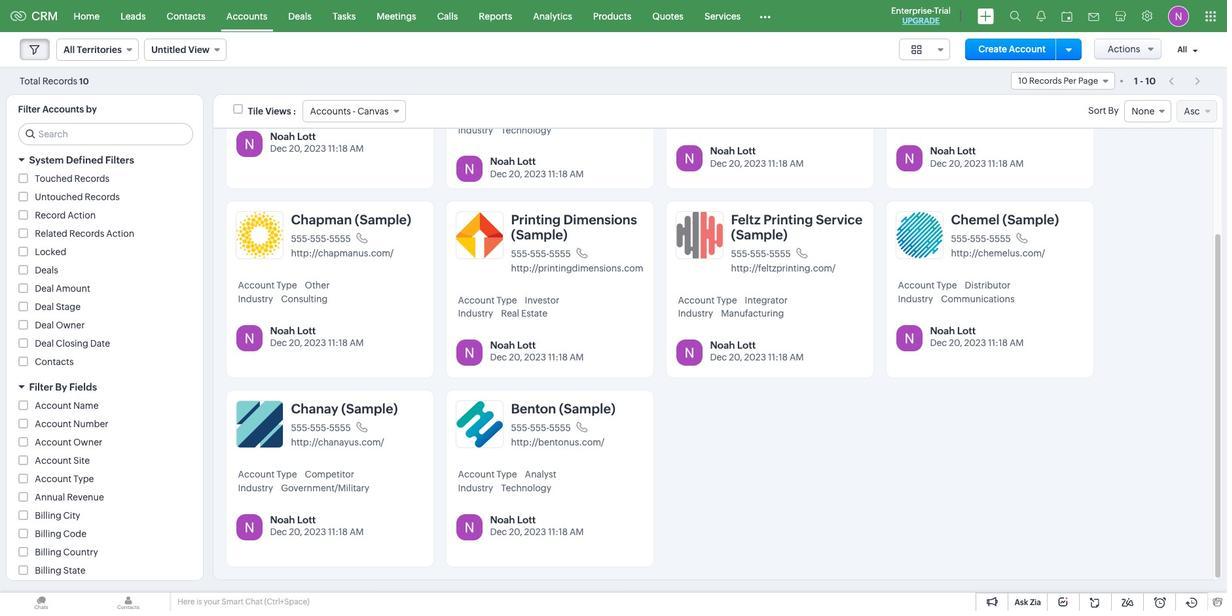 Task type: describe. For each thing, give the bounding box(es) containing it.
site
[[73, 456, 90, 466]]

reports link
[[469, 0, 523, 32]]

deal owner
[[35, 320, 85, 331]]

code
[[63, 529, 87, 540]]

sort by
[[1089, 105, 1119, 116]]

enterprise-trial upgrade
[[892, 6, 951, 26]]

search image
[[1010, 10, 1021, 22]]

5555 for chapman
[[329, 234, 351, 244]]

billing for billing state
[[35, 566, 61, 577]]

industry for feltz printing service (sample)
[[678, 309, 714, 319]]

crm
[[31, 9, 58, 23]]

untitled
[[151, 45, 186, 55]]

locked
[[35, 247, 66, 257]]

1 vertical spatial deals
[[35, 265, 58, 276]]

stage
[[56, 302, 81, 313]]

views
[[265, 106, 291, 117]]

filter by fields
[[29, 382, 97, 393]]

canvas image for benton (sample)
[[457, 515, 483, 541]]

canvas profile image image for chapman (sample)
[[236, 212, 284, 260]]

products link
[[583, 0, 642, 32]]

signals element
[[1029, 0, 1054, 32]]

per
[[1064, 76, 1077, 86]]

untitled view
[[151, 45, 210, 55]]

total records 10
[[20, 76, 89, 86]]

tasks link
[[322, 0, 366, 32]]

(sample) inside printing dimensions (sample)
[[511, 228, 568, 243]]

total
[[20, 76, 41, 86]]

industry for chapman (sample)
[[238, 294, 273, 305]]

industry for chemel (sample)
[[899, 294, 934, 305]]

555-555-5555 for printing
[[511, 249, 571, 259]]

billing state
[[35, 566, 86, 577]]

create
[[979, 44, 1008, 54]]

555-555-5555 for feltz
[[731, 249, 791, 259]]

Accounts - Canvas field
[[303, 100, 406, 123]]

all for all
[[1178, 45, 1188, 54]]

dimensions
[[564, 213, 637, 228]]

account owner
[[35, 438, 102, 448]]

home
[[74, 11, 100, 21]]

leads
[[121, 11, 146, 21]]

analyst
[[525, 470, 557, 481]]

http://feltzprinting.com/ link
[[731, 263, 836, 274]]

feltz printing service (sample) link
[[731, 213, 873, 243]]

untouched
[[35, 192, 83, 202]]

analytics
[[533, 11, 573, 21]]

chanay
[[291, 402, 339, 417]]

- for 1
[[1141, 76, 1144, 86]]

account type down the account site
[[35, 474, 94, 485]]

billing city
[[35, 511, 80, 522]]

filters
[[105, 155, 134, 166]]

none
[[1132, 106, 1155, 117]]

calls
[[437, 11, 458, 21]]

(sample) for chemel (sample)
[[1003, 213, 1060, 228]]

555-555-5555 for chemel
[[952, 234, 1011, 244]]

(sample) for chapman (sample)
[[355, 213, 412, 228]]

account site
[[35, 456, 90, 466]]

by
[[86, 104, 97, 115]]

billing country
[[35, 548, 98, 558]]

industry for benton (sample)
[[458, 484, 493, 494]]

accounts for accounts
[[227, 11, 268, 21]]

canvas profile image image for feltz printing service (sample)
[[676, 212, 724, 260]]

0 horizontal spatial accounts
[[42, 104, 84, 115]]

investor
[[525, 295, 560, 306]]

search element
[[1002, 0, 1029, 32]]

signals image
[[1037, 10, 1046, 22]]

consulting
[[281, 294, 328, 305]]

canvas image for chemel (sample)
[[897, 325, 923, 352]]

communications
[[942, 294, 1015, 305]]

filter by fields button
[[6, 376, 203, 399]]

here
[[178, 598, 195, 607]]

http://chapmanus.com/
[[291, 248, 394, 259]]

mails image
[[1089, 13, 1100, 21]]

feltz printing service (sample)
[[731, 213, 863, 243]]

http://chemelus.com/ link
[[952, 248, 1046, 259]]

feltz
[[731, 213, 761, 228]]

(sample) for benton (sample)
[[559, 402, 616, 417]]

system defined filters button
[[6, 149, 203, 172]]

owner for deal owner
[[56, 320, 85, 331]]

system
[[29, 155, 64, 166]]

account type for printing dimensions (sample)
[[458, 295, 517, 306]]

Search text field
[[19, 124, 192, 145]]

benton (sample) link
[[511, 402, 616, 417]]

canvas profile image image for printing dimensions (sample)
[[456, 212, 504, 260]]

10 inside field
[[1019, 76, 1028, 86]]

0 vertical spatial action
[[68, 210, 96, 221]]

distributor
[[965, 281, 1011, 291]]

account type for chanay (sample)
[[238, 470, 297, 481]]

http://bentonus.com/
[[511, 437, 605, 448]]

type for printing dimensions (sample)
[[497, 295, 517, 306]]

canvas profile image image for chanay (sample)
[[236, 401, 284, 449]]

deals link
[[278, 0, 322, 32]]

5555 for chemel
[[990, 234, 1011, 244]]

service
[[816, 213, 863, 228]]

5555 for benton
[[550, 423, 571, 434]]

products
[[593, 11, 632, 21]]

create account
[[979, 44, 1046, 54]]

touched records
[[35, 174, 110, 184]]

real estate
[[501, 309, 548, 319]]

by for filter
[[55, 382, 67, 393]]

(sample) for chanay (sample)
[[341, 402, 398, 417]]

555-555-5555 for benton
[[511, 423, 571, 434]]

owner for account owner
[[73, 438, 102, 448]]

industry for printing dimensions (sample)
[[458, 309, 493, 319]]

5555 for printing
[[550, 249, 571, 259]]

leads link
[[110, 0, 156, 32]]

tasks
[[333, 11, 356, 21]]

contacts link
[[156, 0, 216, 32]]

account number
[[35, 419, 108, 430]]

deal for deal amount
[[35, 284, 54, 294]]

benton
[[511, 402, 556, 417]]

5555 for chanay
[[329, 423, 351, 434]]

1 vertical spatial action
[[106, 229, 134, 239]]

type for chemel (sample)
[[937, 281, 958, 291]]

http://chanayus.com/
[[291, 437, 384, 448]]

services link
[[694, 0, 752, 32]]

industry for chanay (sample)
[[238, 484, 273, 494]]

enterprise-
[[892, 6, 935, 16]]

account type for benton (sample)
[[458, 470, 517, 481]]

10 Records Per Page field
[[1012, 72, 1116, 90]]

1 - 10
[[1135, 76, 1156, 86]]

deal for deal stage
[[35, 302, 54, 313]]

by for sort
[[1109, 105, 1119, 116]]

tile
[[248, 106, 263, 117]]

account name
[[35, 401, 99, 411]]



Task type: vqa. For each thing, say whether or not it's contained in the screenshot.


Task type: locate. For each thing, give the bounding box(es) containing it.
action down 'untouched records'
[[106, 229, 134, 239]]

owner down the number
[[73, 438, 102, 448]]

country
[[63, 548, 98, 558]]

by inside dropdown button
[[55, 382, 67, 393]]

10 up the by in the top left of the page
[[79, 76, 89, 86]]

deal closing date
[[35, 339, 110, 349]]

1 deal from the top
[[35, 284, 54, 294]]

quotes link
[[642, 0, 694, 32]]

0 horizontal spatial printing
[[511, 213, 561, 228]]

2 horizontal spatial canvas image
[[897, 325, 923, 352]]

chapman (sample) link
[[291, 213, 412, 228]]

crm link
[[10, 9, 58, 23]]

owner up closing
[[56, 320, 85, 331]]

accounts inside field
[[310, 106, 351, 117]]

- left canvas
[[353, 106, 356, 117]]

0 horizontal spatial contacts
[[35, 357, 74, 368]]

type up revenue
[[73, 474, 94, 485]]

number
[[73, 419, 108, 430]]

All Territories field
[[56, 39, 139, 61]]

records for 10
[[1030, 76, 1062, 86]]

2 technology from the top
[[501, 484, 552, 494]]

related
[[35, 229, 67, 239]]

lott
[[297, 131, 316, 142], [738, 146, 756, 157], [958, 146, 976, 157], [517, 156, 536, 167], [297, 325, 316, 337], [958, 325, 976, 337], [517, 340, 536, 351], [738, 340, 756, 351], [297, 515, 316, 526], [517, 515, 536, 526]]

printing right the 'feltz'
[[764, 213, 814, 228]]

meetings link
[[366, 0, 427, 32]]

type for benton (sample)
[[497, 470, 517, 481]]

profile element
[[1161, 0, 1198, 32]]

chanay (sample) link
[[291, 402, 398, 417]]

billing down billing country
[[35, 566, 61, 577]]

type up manufacturing
[[717, 295, 737, 306]]

chemel (sample) link
[[952, 213, 1060, 228]]

billing down annual
[[35, 511, 61, 522]]

mails element
[[1081, 1, 1108, 31]]

billing
[[35, 511, 61, 522], [35, 529, 61, 540], [35, 548, 61, 558], [35, 566, 61, 577]]

all inside all territories 'field'
[[64, 45, 75, 55]]

(sample) up http://feltzprinting.com/
[[731, 228, 788, 243]]

printing inside printing dimensions (sample)
[[511, 213, 561, 228]]

0 horizontal spatial by
[[55, 382, 67, 393]]

deal for deal closing date
[[35, 339, 54, 349]]

real
[[501, 309, 520, 319]]

1 horizontal spatial all
[[1178, 45, 1188, 54]]

deal down deal owner
[[35, 339, 54, 349]]

type up consulting
[[277, 281, 297, 291]]

record
[[35, 210, 66, 221]]

printing inside feltz printing service (sample)
[[764, 213, 814, 228]]

printing dimensions (sample)
[[511, 213, 637, 243]]

canvas profile image image for benton (sample)
[[456, 401, 504, 449]]

here is your smart chat (ctrl+space)
[[178, 598, 310, 607]]

- inside field
[[353, 106, 356, 117]]

accounts right :
[[310, 106, 351, 117]]

2 billing from the top
[[35, 529, 61, 540]]

accounts link
[[216, 0, 278, 32]]

1 horizontal spatial deals
[[288, 11, 312, 21]]

- right 1
[[1141, 76, 1144, 86]]

other
[[305, 281, 330, 291]]

accounts - canvas
[[310, 106, 389, 117]]

deal up deal stage
[[35, 284, 54, 294]]

create menu element
[[970, 0, 1002, 32]]

(sample) up the http://chapmanus.com/
[[355, 213, 412, 228]]

5555 up http://feltzprinting.com/
[[770, 249, 791, 259]]

industry
[[458, 125, 493, 136], [238, 294, 273, 305], [899, 294, 934, 305], [458, 309, 493, 319], [678, 309, 714, 319], [238, 484, 273, 494], [458, 484, 493, 494]]

account type up consulting
[[238, 281, 297, 291]]

records down the record action
[[69, 229, 104, 239]]

0 horizontal spatial action
[[68, 210, 96, 221]]

5555 for feltz
[[770, 249, 791, 259]]

3 billing from the top
[[35, 548, 61, 558]]

1 vertical spatial filter
[[29, 382, 53, 393]]

account type up manufacturing
[[678, 295, 737, 306]]

1 horizontal spatial action
[[106, 229, 134, 239]]

2 horizontal spatial accounts
[[310, 106, 351, 117]]

canvas image
[[237, 131, 263, 157], [677, 146, 703, 172], [897, 146, 923, 172], [457, 156, 483, 182], [237, 325, 263, 352], [457, 340, 483, 366], [677, 340, 703, 366]]

contacts
[[167, 11, 206, 21], [35, 357, 74, 368]]

records down defined
[[74, 174, 110, 184]]

manufacturing
[[721, 309, 784, 319]]

ask zia
[[1015, 599, 1042, 608]]

related records action
[[35, 229, 134, 239]]

0 vertical spatial contacts
[[167, 11, 206, 21]]

1 horizontal spatial accounts
[[227, 11, 268, 21]]

chats image
[[0, 594, 83, 612]]

Untitled View field
[[144, 39, 227, 61]]

billing up billing state
[[35, 548, 61, 558]]

1 horizontal spatial 10
[[1019, 76, 1028, 86]]

555-
[[291, 234, 310, 244], [310, 234, 329, 244], [952, 234, 971, 244], [971, 234, 990, 244], [511, 249, 530, 259], [530, 249, 550, 259], [731, 249, 751, 259], [751, 249, 770, 259], [291, 423, 310, 434], [310, 423, 329, 434], [511, 423, 530, 434], [530, 423, 550, 434]]

http://feltzprinting.com/
[[731, 263, 836, 274]]

contacts image
[[87, 594, 170, 612]]

filter for filter accounts by
[[18, 104, 40, 115]]

sort
[[1089, 105, 1107, 116]]

3 deal from the top
[[35, 320, 54, 331]]

None field
[[900, 39, 951, 60]]

all territories
[[64, 45, 122, 55]]

records for touched
[[74, 174, 110, 184]]

2 printing from the left
[[764, 213, 814, 228]]

records up filter accounts by
[[42, 76, 77, 86]]

printing dimensions (sample) link
[[511, 213, 653, 243]]

untouched records
[[35, 192, 120, 202]]

filter up account name
[[29, 382, 53, 393]]

1 vertical spatial by
[[55, 382, 67, 393]]

chemel
[[952, 213, 1000, 228]]

type for chapman (sample)
[[277, 281, 297, 291]]

create menu image
[[978, 8, 995, 24]]

account inside button
[[1009, 44, 1046, 54]]

1 vertical spatial -
[[353, 106, 356, 117]]

10 right 1
[[1146, 76, 1156, 86]]

record action
[[35, 210, 96, 221]]

5555 up http://printingdimensions.com
[[550, 249, 571, 259]]

1 vertical spatial owner
[[73, 438, 102, 448]]

deal left stage at the left of the page
[[35, 302, 54, 313]]

all left territories
[[64, 45, 75, 55]]

deal
[[35, 284, 54, 294], [35, 302, 54, 313], [35, 320, 54, 331], [35, 339, 54, 349]]

(sample) up http://chanayus.com/
[[341, 402, 398, 417]]

1 horizontal spatial printing
[[764, 213, 814, 228]]

billing for billing city
[[35, 511, 61, 522]]

navigation
[[1163, 71, 1208, 90]]

chapman (sample)
[[291, 213, 412, 228]]

chemel (sample)
[[952, 213, 1060, 228]]

territories
[[77, 45, 122, 55]]

10 for 1 - 10
[[1146, 76, 1156, 86]]

records left per
[[1030, 76, 1062, 86]]

city
[[63, 511, 80, 522]]

create account button
[[966, 39, 1059, 60]]

1 billing from the top
[[35, 511, 61, 522]]

555-555-5555 up http://feltzprinting.com/
[[731, 249, 791, 259]]

5555 up http://chanayus.com/
[[329, 423, 351, 434]]

printing up http://printingdimensions.com
[[511, 213, 561, 228]]

records for untouched
[[85, 192, 120, 202]]

5555 up http://chemelus.com/
[[990, 234, 1011, 244]]

1 technology from the top
[[501, 125, 552, 136]]

filter
[[18, 104, 40, 115], [29, 382, 53, 393]]

calls link
[[427, 0, 469, 32]]

records for related
[[69, 229, 104, 239]]

555-555-5555 down chemel
[[952, 234, 1011, 244]]

type for feltz printing service (sample)
[[717, 295, 737, 306]]

4 billing from the top
[[35, 566, 61, 577]]

1 horizontal spatial by
[[1109, 105, 1119, 116]]

account type up 'real'
[[458, 295, 517, 306]]

account type for feltz printing service (sample)
[[678, 295, 737, 306]]

contacts up the untitled view field at the top
[[167, 11, 206, 21]]

revenue
[[67, 493, 104, 503]]

filter accounts by
[[18, 104, 97, 115]]

Asc field
[[1178, 100, 1218, 123]]

type left the analyst
[[497, 470, 517, 481]]

competitor
[[305, 470, 354, 481]]

deal down deal stage
[[35, 320, 54, 331]]

tile views :
[[248, 106, 296, 117]]

page
[[1079, 76, 1099, 86]]

meetings
[[377, 11, 417, 21]]

deal for deal owner
[[35, 320, 54, 331]]

billing down billing city on the bottom of the page
[[35, 529, 61, 540]]

(sample) inside feltz printing service (sample)
[[731, 228, 788, 243]]

555-555-5555 down chanay
[[291, 423, 351, 434]]

all
[[64, 45, 75, 55], [1178, 45, 1188, 54]]

ask
[[1015, 599, 1029, 608]]

technology
[[501, 125, 552, 136], [501, 484, 552, 494]]

0 vertical spatial filter
[[18, 104, 40, 115]]

canvas
[[358, 106, 389, 117]]

closing
[[56, 339, 88, 349]]

http://printingdimensions.com link
[[511, 263, 644, 274]]

accounts left the by in the top left of the page
[[42, 104, 84, 115]]

(sample) up http://chemelus.com/
[[1003, 213, 1060, 228]]

deals left tasks link
[[288, 11, 312, 21]]

0 horizontal spatial 10
[[79, 76, 89, 86]]

actions
[[1108, 44, 1141, 54]]

deal stage
[[35, 302, 81, 313]]

profile image
[[1169, 6, 1190, 27]]

1 horizontal spatial -
[[1141, 76, 1144, 86]]

(sample) up http://printingdimensions.com
[[511, 228, 568, 243]]

1 vertical spatial contacts
[[35, 357, 74, 368]]

by up account name
[[55, 382, 67, 393]]

0 horizontal spatial canvas image
[[237, 515, 263, 541]]

type for chanay (sample)
[[277, 470, 297, 481]]

all for all territories
[[64, 45, 75, 55]]

0 horizontal spatial -
[[353, 106, 356, 117]]

0 vertical spatial owner
[[56, 320, 85, 331]]

5555 up the http://chapmanus.com/
[[329, 234, 351, 244]]

11:18
[[328, 144, 348, 154], [768, 158, 788, 169], [989, 158, 1008, 169], [548, 169, 568, 179], [328, 338, 348, 348], [989, 338, 1008, 348], [548, 353, 568, 363], [768, 353, 788, 363], [328, 527, 348, 538], [548, 527, 568, 538]]

billing for billing code
[[35, 529, 61, 540]]

http://bentonus.com/ link
[[511, 437, 605, 448]]

10 for total records 10
[[79, 76, 89, 86]]

1 horizontal spatial contacts
[[167, 11, 206, 21]]

type up 'real'
[[497, 295, 517, 306]]

all down profile element
[[1178, 45, 1188, 54]]

5555
[[329, 234, 351, 244], [990, 234, 1011, 244], [550, 249, 571, 259], [770, 249, 791, 259], [329, 423, 351, 434], [550, 423, 571, 434]]

action up related records action
[[68, 210, 96, 221]]

system defined filters
[[29, 155, 134, 166]]

555-555-5555 for chapman
[[291, 234, 351, 244]]

1
[[1135, 76, 1139, 86]]

account type up government/military
[[238, 470, 297, 481]]

records for total
[[42, 76, 77, 86]]

calendar image
[[1062, 11, 1073, 21]]

5555 up http://bentonus.com/
[[550, 423, 571, 434]]

Other Modules field
[[752, 6, 780, 27]]

1 horizontal spatial canvas image
[[457, 515, 483, 541]]

account type for chapman (sample)
[[238, 281, 297, 291]]

size image
[[912, 44, 923, 56]]

0 vertical spatial technology
[[501, 125, 552, 136]]

2 horizontal spatial 10
[[1146, 76, 1156, 86]]

integrator
[[745, 295, 788, 306]]

filter inside filter by fields dropdown button
[[29, 382, 53, 393]]

account type left the analyst
[[458, 470, 517, 481]]

home link
[[63, 0, 110, 32]]

filter for filter by fields
[[29, 382, 53, 393]]

chat
[[245, 598, 263, 607]]

- for accounts
[[353, 106, 356, 117]]

chapman
[[291, 213, 352, 228]]

10 records per page
[[1019, 76, 1099, 86]]

billing for billing country
[[35, 548, 61, 558]]

contacts down closing
[[35, 357, 74, 368]]

555-555-5555 down the chapman at the left top of the page
[[291, 234, 351, 244]]

view
[[188, 45, 210, 55]]

records inside field
[[1030, 76, 1062, 86]]

555-555-5555 down benton
[[511, 423, 571, 434]]

0 vertical spatial deals
[[288, 11, 312, 21]]

type up government/military
[[277, 470, 297, 481]]

(sample)
[[355, 213, 412, 228], [1003, 213, 1060, 228], [511, 228, 568, 243], [731, 228, 788, 243], [341, 402, 398, 417], [559, 402, 616, 417]]

deals down locked
[[35, 265, 58, 276]]

2 deal from the top
[[35, 302, 54, 313]]

10 inside total records 10
[[79, 76, 89, 86]]

canvas profile image image
[[236, 212, 284, 260], [456, 212, 504, 260], [676, 212, 724, 260], [897, 212, 944, 260], [236, 401, 284, 449], [456, 401, 504, 449]]

555-555-5555 up http://printingdimensions.com
[[511, 249, 571, 259]]

date
[[90, 339, 110, 349]]

trial
[[935, 6, 951, 16]]

:
[[293, 106, 296, 117]]

0 vertical spatial by
[[1109, 105, 1119, 116]]

canvas image for chanay (sample)
[[237, 515, 263, 541]]

0 horizontal spatial deals
[[35, 265, 58, 276]]

upgrade
[[903, 16, 940, 26]]

filter down total on the left top of the page
[[18, 104, 40, 115]]

canvas image
[[897, 325, 923, 352], [237, 515, 263, 541], [457, 515, 483, 541]]

accounts for accounts - canvas
[[310, 106, 351, 117]]

zia
[[1031, 599, 1042, 608]]

fields
[[69, 382, 97, 393]]

4 deal from the top
[[35, 339, 54, 349]]

type up communications
[[937, 281, 958, 291]]

http://chanayus.com/ link
[[291, 437, 384, 448]]

records down touched records
[[85, 192, 120, 202]]

services
[[705, 11, 741, 21]]

10
[[1146, 76, 1156, 86], [1019, 76, 1028, 86], [79, 76, 89, 86]]

deal amount
[[35, 284, 90, 294]]

state
[[63, 566, 86, 577]]

0 vertical spatial -
[[1141, 76, 1144, 86]]

555-555-5555 for chanay
[[291, 423, 351, 434]]

0 horizontal spatial all
[[64, 45, 75, 55]]

account type for chemel (sample)
[[899, 281, 958, 291]]

None field
[[1125, 100, 1172, 123]]

canvas profile image image for chemel (sample)
[[897, 212, 944, 260]]

by right sort
[[1109, 105, 1119, 116]]

10 down create account button
[[1019, 76, 1028, 86]]

1 vertical spatial technology
[[501, 484, 552, 494]]

account type up communications
[[899, 281, 958, 291]]

analytics link
[[523, 0, 583, 32]]

(sample) up http://bentonus.com/
[[559, 402, 616, 417]]

accounts left deals link on the top
[[227, 11, 268, 21]]

http://printingdimensions.com
[[511, 263, 644, 274]]

1 printing from the left
[[511, 213, 561, 228]]



